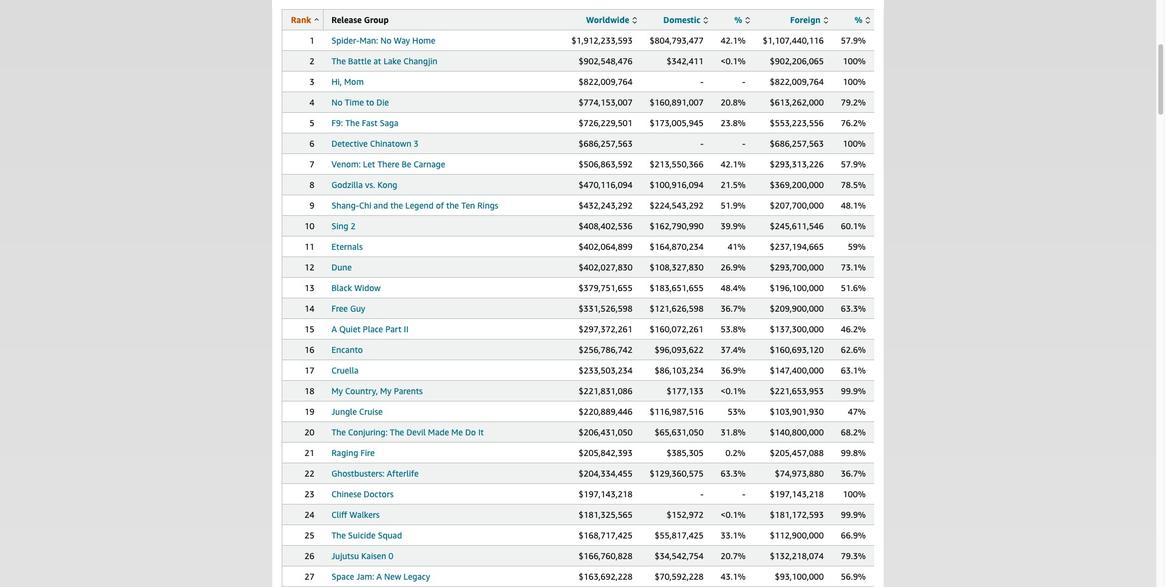 Task type: describe. For each thing, give the bounding box(es) containing it.
hi, mom
[[331, 76, 364, 87]]

saga
[[380, 118, 398, 128]]

and
[[374, 200, 388, 211]]

the for conjuring:
[[331, 427, 346, 438]]

53%
[[728, 407, 746, 417]]

$613,262,000
[[770, 97, 824, 107]]

0 horizontal spatial no
[[331, 97, 342, 107]]

$162,790,990
[[650, 221, 704, 231]]

$129,360,575
[[650, 469, 704, 479]]

$96,093,622
[[655, 345, 704, 355]]

sing 2
[[331, 221, 356, 231]]

space jam: a new legacy link
[[331, 572, 430, 582]]

$726,229,501
[[579, 118, 633, 128]]

raging fire
[[331, 448, 375, 458]]

20
[[305, 427, 314, 438]]

at
[[373, 56, 381, 66]]

$369,200,000
[[770, 180, 824, 190]]

black widow link
[[331, 283, 381, 293]]

foreign link
[[790, 15, 828, 25]]

ghostbusters:
[[331, 469, 385, 479]]

0 horizontal spatial 36.7%
[[721, 304, 746, 314]]

the for suicide
[[331, 531, 346, 541]]

space jam: a new legacy
[[331, 572, 430, 582]]

part
[[385, 324, 401, 335]]

$506,863,592
[[579, 159, 633, 169]]

space
[[331, 572, 354, 582]]

cruella link
[[331, 365, 359, 376]]

no time to die link
[[331, 97, 389, 107]]

place
[[363, 324, 383, 335]]

% for 2nd % link from right
[[734, 15, 742, 25]]

42.1% for $804,793,477
[[721, 35, 746, 46]]

$137,300,000
[[770, 324, 824, 335]]

- up 20.8%
[[742, 76, 746, 87]]

$152,972
[[667, 510, 704, 520]]

domestic
[[663, 15, 700, 25]]

walkers
[[349, 510, 380, 520]]

spider-
[[331, 35, 360, 46]]

the left "devil"
[[390, 427, 404, 438]]

42.1% for $213,550,366
[[721, 159, 746, 169]]

legend
[[405, 200, 434, 211]]

detective
[[331, 138, 368, 149]]

no time to die
[[331, 97, 389, 107]]

26.9%
[[721, 262, 746, 273]]

doctors
[[364, 489, 394, 500]]

shang-chi and the legend of the ten rings link
[[331, 200, 498, 211]]

68.2%
[[841, 427, 866, 438]]

godzilla vs. kong link
[[331, 180, 397, 190]]

quiet
[[339, 324, 361, 335]]

$86,103,234
[[655, 365, 704, 376]]

dune
[[331, 262, 352, 273]]

release group
[[331, 15, 389, 25]]

31.8%
[[721, 427, 746, 438]]

1 vertical spatial 3
[[414, 138, 419, 149]]

changjin
[[403, 56, 437, 66]]

$181,172,593
[[770, 510, 824, 520]]

hi, mom link
[[331, 76, 364, 87]]

mom
[[344, 76, 364, 87]]

sing
[[331, 221, 348, 231]]

46.2%
[[841, 324, 866, 335]]

my country, my parents link
[[331, 386, 423, 396]]

- down 23.8%
[[742, 138, 746, 149]]

2 $197,143,218 from the left
[[770, 489, 824, 500]]

25
[[305, 531, 314, 541]]

$74,973,880
[[775, 469, 824, 479]]

0 vertical spatial 3
[[309, 76, 314, 87]]

0 vertical spatial 63.3%
[[841, 304, 866, 314]]

parents
[[394, 386, 423, 396]]

12
[[305, 262, 314, 273]]

2 $822,009,764 from the left
[[770, 76, 824, 87]]

the for battle
[[331, 56, 346, 66]]

2 % link from the left
[[854, 15, 870, 25]]

me
[[451, 427, 463, 438]]

chinese doctors
[[331, 489, 394, 500]]

$385,305
[[667, 448, 704, 458]]

country,
[[345, 386, 378, 396]]

47%
[[848, 407, 866, 417]]

2 $686,257,563 from the left
[[770, 138, 824, 149]]

48.4%
[[721, 283, 746, 293]]

$379,751,655
[[579, 283, 633, 293]]

widow
[[354, 283, 381, 293]]

1 the from the left
[[390, 200, 403, 211]]

43.1%
[[721, 572, 746, 582]]

$213,550,366
[[650, 159, 704, 169]]

1 % link from the left
[[734, 15, 750, 25]]

$160,072,261
[[650, 324, 704, 335]]

f9: the fast saga
[[331, 118, 398, 128]]

$902,548,476
[[579, 56, 633, 66]]

57.9% for $1,107,440,116
[[841, 35, 866, 46]]

1 horizontal spatial 36.7%
[[841, 469, 866, 479]]

man:
[[360, 35, 378, 46]]

59%
[[848, 242, 866, 252]]

1 vertical spatial a
[[376, 572, 382, 582]]

$408,402,536
[[579, 221, 633, 231]]

56.9%
[[841, 572, 866, 582]]

fire
[[360, 448, 375, 458]]

the right f9:
[[345, 118, 360, 128]]

worldwide
[[586, 15, 629, 25]]

new
[[384, 572, 401, 582]]

1 horizontal spatial 2
[[351, 221, 356, 231]]

black widow
[[331, 283, 381, 293]]

detective chinatown 3 link
[[331, 138, 419, 149]]

62.6%
[[841, 345, 866, 355]]

let
[[363, 159, 375, 169]]

1 $822,009,764 from the left
[[579, 76, 633, 87]]

100% for $822,009,764
[[843, 76, 866, 87]]

ghostbusters: afterlife
[[331, 469, 419, 479]]

afterlife
[[387, 469, 419, 479]]

48.1%
[[841, 200, 866, 211]]

jujutsu kaisen 0 link
[[331, 551, 393, 562]]

chinese doctors link
[[331, 489, 394, 500]]

suicide
[[348, 531, 376, 541]]

1 $197,143,218 from the left
[[579, 489, 633, 500]]

- up $152,972
[[700, 489, 704, 500]]

26
[[305, 551, 314, 562]]



Task type: locate. For each thing, give the bounding box(es) containing it.
% right domestic link
[[734, 15, 742, 25]]

$70,592,228
[[655, 572, 704, 582]]

% link right foreign link
[[854, 15, 870, 25]]

2 right sing on the left top
[[351, 221, 356, 231]]

0 horizontal spatial my
[[331, 386, 343, 396]]

$256,786,742
[[579, 345, 633, 355]]

$822,009,764 down $902,206,065
[[770, 76, 824, 87]]

the
[[390, 200, 403, 211], [446, 200, 459, 211]]

$100,916,094
[[650, 180, 704, 190]]

$168,717,425
[[579, 531, 633, 541]]

my left parents
[[380, 386, 392, 396]]

$207,700,000
[[770, 200, 824, 211]]

99.9% for $181,172,593
[[841, 510, 866, 520]]

venom: let there be carnage
[[331, 159, 445, 169]]

godzilla vs. kong
[[331, 180, 397, 190]]

the suicide squad link
[[331, 531, 402, 541]]

0 vertical spatial 42.1%
[[721, 35, 746, 46]]

$147,400,000
[[770, 365, 824, 376]]

1 horizontal spatial $686,257,563
[[770, 138, 824, 149]]

1 vertical spatial 36.7%
[[841, 469, 866, 479]]

$164,870,234
[[650, 242, 704, 252]]

ii
[[404, 324, 408, 335]]

57.9% right $1,107,440,116
[[841, 35, 866, 46]]

$121,626,598
[[650, 304, 704, 314]]

<0.1% up "33.1%"
[[721, 510, 746, 520]]

2
[[309, 56, 314, 66], [351, 221, 356, 231]]

20.7%
[[721, 551, 746, 562]]

<0.1% for $177,133
[[721, 386, 746, 396]]

$686,257,563 down $726,229,501
[[579, 138, 633, 149]]

chinatown
[[370, 138, 411, 149]]

1
[[309, 35, 314, 46]]

3 up the carnage
[[414, 138, 419, 149]]

%
[[734, 15, 742, 25], [854, 15, 862, 25]]

42.1%
[[721, 35, 746, 46], [721, 159, 746, 169]]

0 horizontal spatial the
[[390, 200, 403, 211]]

$34,542,754
[[655, 551, 704, 562]]

<0.1% up 20.8%
[[721, 56, 746, 66]]

100% for $902,206,065
[[843, 56, 866, 66]]

vs.
[[365, 180, 375, 190]]

2 57.9% from the top
[[841, 159, 866, 169]]

$686,257,563 up $293,313,226 on the right of page
[[770, 138, 824, 149]]

51.9%
[[721, 200, 746, 211]]

$65,631,050
[[655, 427, 704, 438]]

<0.1% for $152,972
[[721, 510, 746, 520]]

0 horizontal spatial % link
[[734, 15, 750, 25]]

spider-man: no way home
[[331, 35, 435, 46]]

$804,793,477
[[650, 35, 704, 46]]

the down cliff
[[331, 531, 346, 541]]

2 <0.1% from the top
[[721, 386, 746, 396]]

1 horizontal spatial my
[[380, 386, 392, 396]]

99.9% down 63.1%
[[841, 386, 866, 396]]

my up jungle
[[331, 386, 343, 396]]

cliff walkers link
[[331, 510, 380, 520]]

- down $173,005,945 in the right top of the page
[[700, 138, 704, 149]]

1 % from the left
[[734, 15, 742, 25]]

37.4%
[[721, 345, 746, 355]]

$160,891,007
[[650, 97, 704, 107]]

1 horizontal spatial no
[[380, 35, 391, 46]]

- down 0.2%
[[742, 489, 746, 500]]

$181,325,565
[[579, 510, 633, 520]]

0 vertical spatial 99.9%
[[841, 386, 866, 396]]

2 vertical spatial <0.1%
[[721, 510, 746, 520]]

<0.1% down 36.9% on the bottom of page
[[721, 386, 746, 396]]

57.9% for $293,313,226
[[841, 159, 866, 169]]

42.1% up 21.5%
[[721, 159, 746, 169]]

99.9% up '66.9%'
[[841, 510, 866, 520]]

63.3% up '46.2%'
[[841, 304, 866, 314]]

a left new
[[376, 572, 382, 582]]

2 the from the left
[[446, 200, 459, 211]]

1 vertical spatial 63.3%
[[721, 469, 746, 479]]

<0.1% for $342,411
[[721, 56, 746, 66]]

1 57.9% from the top
[[841, 35, 866, 46]]

11
[[305, 242, 314, 252]]

63.1%
[[841, 365, 866, 376]]

devil
[[406, 427, 426, 438]]

do
[[465, 427, 476, 438]]

$205,842,393
[[579, 448, 633, 458]]

$103,901,930
[[770, 407, 824, 417]]

0 vertical spatial 57.9%
[[841, 35, 866, 46]]

2 42.1% from the top
[[721, 159, 746, 169]]

jam:
[[356, 572, 374, 582]]

$233,503,234
[[579, 365, 633, 376]]

0 horizontal spatial 2
[[309, 56, 314, 66]]

1 horizontal spatial 3
[[414, 138, 419, 149]]

the
[[331, 56, 346, 66], [345, 118, 360, 128], [331, 427, 346, 438], [390, 427, 404, 438], [331, 531, 346, 541]]

0 horizontal spatial a
[[331, 324, 337, 335]]

1 horizontal spatial the
[[446, 200, 459, 211]]

$197,143,218 down '$204,334,455'
[[579, 489, 633, 500]]

73.1%
[[841, 262, 866, 273]]

3 100% from the top
[[843, 138, 866, 149]]

33.1%
[[721, 531, 746, 541]]

$112,900,000
[[770, 531, 824, 541]]

no left way
[[380, 35, 391, 46]]

1 horizontal spatial $822,009,764
[[770, 76, 824, 87]]

1 <0.1% from the top
[[721, 56, 746, 66]]

$196,100,000
[[770, 283, 824, 293]]

1 horizontal spatial %
[[854, 15, 862, 25]]

encanto link
[[331, 345, 363, 355]]

36.7% up the 53.8% at the bottom right
[[721, 304, 746, 314]]

1 vertical spatial 2
[[351, 221, 356, 231]]

1 horizontal spatial a
[[376, 572, 382, 582]]

0 vertical spatial <0.1%
[[721, 56, 746, 66]]

$774,153,007
[[579, 97, 633, 107]]

36.7% down 99.8%
[[841, 469, 866, 479]]

% right foreign link
[[854, 15, 862, 25]]

2 100% from the top
[[843, 76, 866, 87]]

0 horizontal spatial $686,257,563
[[579, 138, 633, 149]]

1 vertical spatial 42.1%
[[721, 159, 746, 169]]

79.3%
[[841, 551, 866, 562]]

$197,143,218 up $181,172,593
[[770, 489, 824, 500]]

0 horizontal spatial 3
[[309, 76, 314, 87]]

2 down 1
[[309, 56, 314, 66]]

$822,009,764 down $902,548,476
[[579, 76, 633, 87]]

1 vertical spatial <0.1%
[[721, 386, 746, 396]]

die
[[376, 97, 389, 107]]

foreign
[[790, 15, 821, 25]]

cliff walkers
[[331, 510, 380, 520]]

venom: let there be carnage link
[[331, 159, 445, 169]]

1 42.1% from the top
[[721, 35, 746, 46]]

jujutsu kaisen 0
[[331, 551, 393, 562]]

$470,116,094
[[579, 180, 633, 190]]

% for 1st % link from the right
[[854, 15, 862, 25]]

detective chinatown 3
[[331, 138, 419, 149]]

1 $686,257,563 from the left
[[579, 138, 633, 149]]

domestic link
[[663, 15, 708, 25]]

1 vertical spatial 99.9%
[[841, 510, 866, 520]]

3 <0.1% from the top
[[721, 510, 746, 520]]

eternals link
[[331, 242, 363, 252]]

1 horizontal spatial 63.3%
[[841, 304, 866, 314]]

- down $342,411
[[700, 76, 704, 87]]

rings
[[477, 200, 498, 211]]

the conjuring: the devil made me do it
[[331, 427, 484, 438]]

rank
[[291, 15, 311, 25], [291, 15, 311, 25]]

$402,064,899
[[579, 242, 633, 252]]

the up hi,
[[331, 56, 346, 66]]

the battle at lake changjin link
[[331, 56, 437, 66]]

time
[[345, 97, 364, 107]]

$822,009,764
[[579, 76, 633, 87], [770, 76, 824, 87]]

2 99.9% from the top
[[841, 510, 866, 520]]

free guy link
[[331, 304, 365, 314]]

63.3% down 0.2%
[[721, 469, 746, 479]]

free
[[331, 304, 348, 314]]

3 up 4 in the left of the page
[[309, 76, 314, 87]]

5
[[309, 118, 314, 128]]

it
[[478, 427, 484, 438]]

1 99.9% from the top
[[841, 386, 866, 396]]

no left time
[[331, 97, 342, 107]]

1 vertical spatial no
[[331, 97, 342, 107]]

16
[[305, 345, 314, 355]]

2 % from the left
[[854, 15, 862, 25]]

jungle
[[331, 407, 357, 417]]

100% for $197,143,218
[[843, 489, 866, 500]]

1 horizontal spatial $197,143,218
[[770, 489, 824, 500]]

jungle cruise link
[[331, 407, 383, 417]]

0 horizontal spatial %
[[734, 15, 742, 25]]

78.5%
[[841, 180, 866, 190]]

57.9% up "78.5%"
[[841, 159, 866, 169]]

0 vertical spatial 36.7%
[[721, 304, 746, 314]]

0
[[388, 551, 393, 562]]

2 my from the left
[[380, 386, 392, 396]]

8
[[309, 180, 314, 190]]

0 horizontal spatial $197,143,218
[[579, 489, 633, 500]]

encanto
[[331, 345, 363, 355]]

<0.1%
[[721, 56, 746, 66], [721, 386, 746, 396], [721, 510, 746, 520]]

0 vertical spatial no
[[380, 35, 391, 46]]

42.1% right $804,793,477 at the right of page
[[721, 35, 746, 46]]

4 100% from the top
[[843, 489, 866, 500]]

14
[[305, 304, 314, 314]]

$293,313,226
[[770, 159, 824, 169]]

the down jungle
[[331, 427, 346, 438]]

0 vertical spatial 2
[[309, 56, 314, 66]]

1 horizontal spatial % link
[[854, 15, 870, 25]]

0 vertical spatial a
[[331, 324, 337, 335]]

1 100% from the top
[[843, 56, 866, 66]]

the right and
[[390, 200, 403, 211]]

$342,411
[[667, 56, 704, 66]]

0 horizontal spatial $822,009,764
[[579, 76, 633, 87]]

0 horizontal spatial 63.3%
[[721, 469, 746, 479]]

a left 'quiet'
[[331, 324, 337, 335]]

the right of
[[446, 200, 459, 211]]

1 vertical spatial 57.9%
[[841, 159, 866, 169]]

$116,987,516
[[650, 407, 704, 417]]

99.9% for $221,653,953
[[841, 386, 866, 396]]

23
[[305, 489, 314, 500]]

1 my from the left
[[331, 386, 343, 396]]

battle
[[348, 56, 371, 66]]

100% for $686,257,563
[[843, 138, 866, 149]]

% link right domestic link
[[734, 15, 750, 25]]

eternals
[[331, 242, 363, 252]]

$553,223,556
[[770, 118, 824, 128]]

$140,800,000
[[770, 427, 824, 438]]



Task type: vqa. For each thing, say whether or not it's contained in the screenshot.


